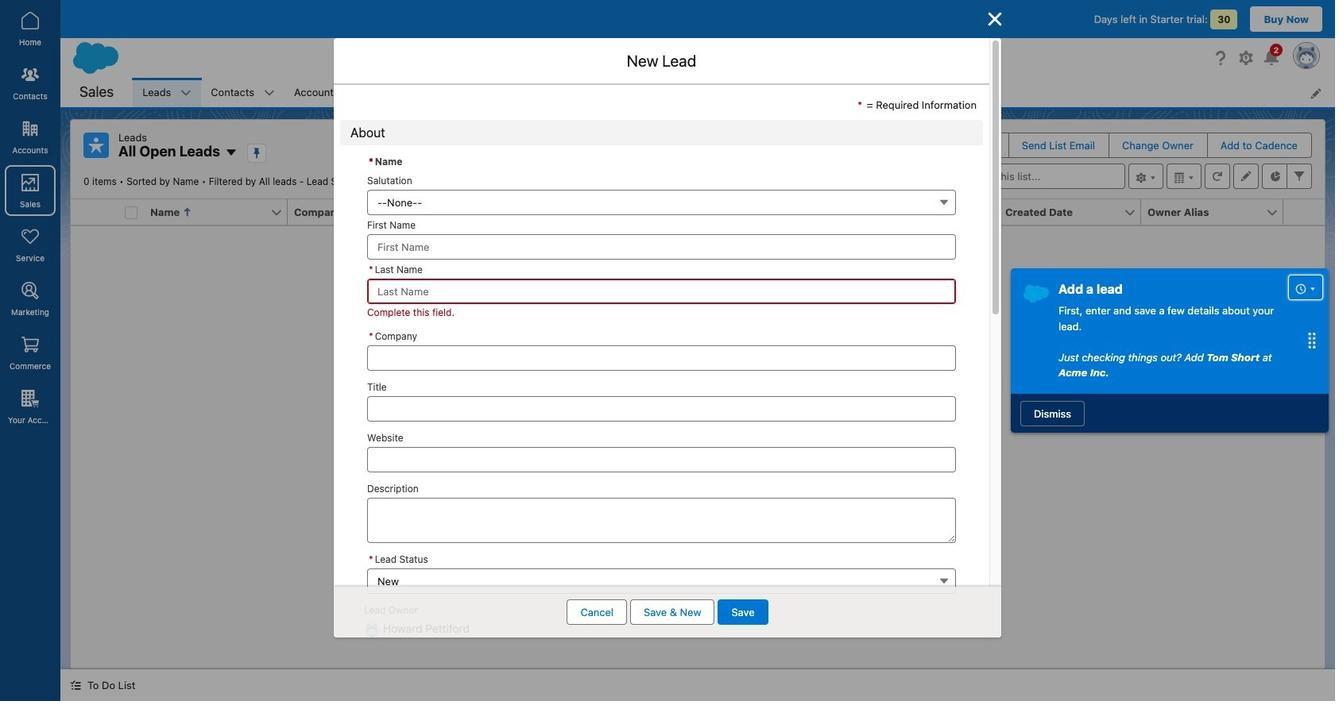Task type: locate. For each thing, give the bounding box(es) containing it.
6 list item from the left
[[558, 78, 655, 107]]

None text field
[[367, 396, 956, 422], [367, 447, 956, 473], [367, 498, 956, 543], [367, 396, 956, 422], [367, 447, 956, 473], [367, 498, 956, 543]]

list
[[133, 78, 1336, 107]]

select list display image
[[1167, 164, 1202, 189]]

Lead Status - Current Selection: New button
[[367, 569, 956, 594]]

None text field
[[367, 345, 956, 371]]

list item
[[133, 78, 201, 107], [201, 78, 285, 107], [285, 78, 369, 107], [369, 78, 475, 107], [475, 78, 558, 107], [558, 78, 655, 107], [655, 78, 738, 107]]

status
[[455, 339, 941, 530]]

7 list item from the left
[[655, 78, 738, 107]]

item number image
[[71, 200, 118, 225]]

action image
[[1284, 200, 1325, 225]]

1 list item from the left
[[133, 78, 201, 107]]

email element
[[715, 200, 867, 226]]

action element
[[1284, 200, 1325, 226]]

created date element
[[999, 200, 1151, 226]]

cell
[[118, 200, 144, 226]]

First Name text field
[[367, 234, 956, 260]]

company element
[[288, 200, 440, 226]]



Task type: vqa. For each thing, say whether or not it's contained in the screenshot.
All Open Leads status
yes



Task type: describe. For each thing, give the bounding box(es) containing it.
all open leads|leads|list view element
[[70, 119, 1326, 670]]

list view controls image
[[1129, 164, 1164, 189]]

name element
[[144, 200, 297, 226]]

5 list item from the left
[[475, 78, 558, 107]]

2 list item from the left
[[201, 78, 285, 107]]

inverse image
[[986, 10, 1005, 29]]

lead status element
[[857, 200, 1009, 226]]

all open leads status
[[83, 176, 370, 188]]

owner alias element
[[1142, 200, 1293, 226]]

3 list item from the left
[[285, 78, 369, 107]]

4 list item from the left
[[369, 78, 475, 107]]

item number element
[[71, 200, 118, 226]]

Salutation - Current Selection: --None-- button
[[367, 190, 956, 215]]

Search All Open Leads list view. search field
[[935, 164, 1126, 189]]

text default image
[[70, 681, 81, 692]]

phone element
[[572, 200, 724, 226]]

cell inside all open leads|leads|list view element
[[118, 200, 144, 226]]

Last Name text field
[[367, 279, 956, 304]]

state/province element
[[430, 200, 582, 226]]



